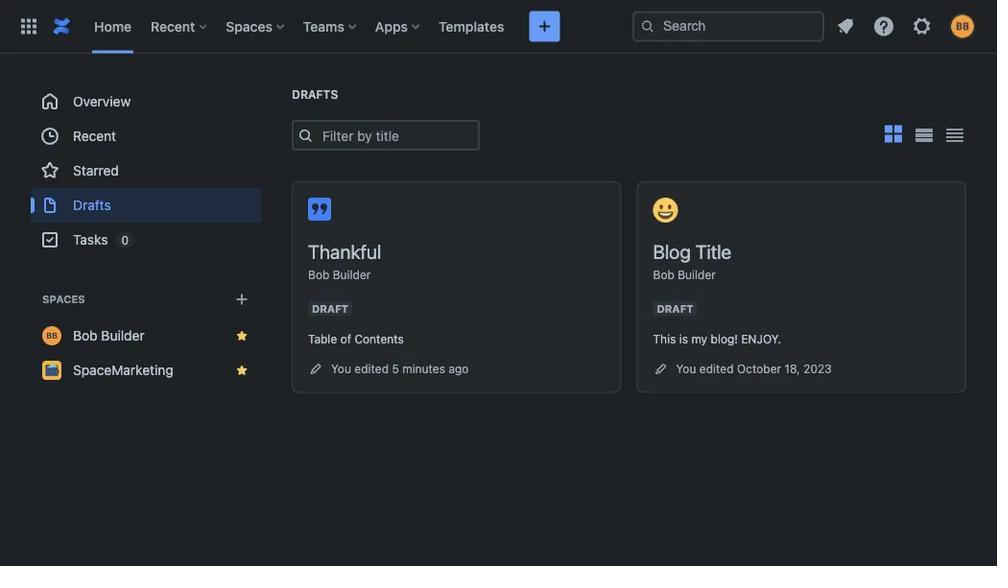 Task type: locate. For each thing, give the bounding box(es) containing it.
blog
[[653, 240, 691, 263]]

home
[[94, 18, 132, 34]]

0
[[121, 233, 129, 247]]

1 horizontal spatial bob builder link
[[308, 268, 371, 282]]

thankful
[[308, 240, 381, 263]]

draft
[[312, 302, 349, 315], [657, 302, 694, 315]]

compact list image
[[944, 124, 967, 147]]

minutes
[[402, 362, 445, 376]]

0 horizontal spatial recent
[[73, 128, 116, 144]]

draft up is
[[657, 302, 694, 315]]

0 horizontal spatial draft
[[312, 302, 349, 315]]

1 unstar this space image from the top
[[234, 328, 250, 344]]

recent button
[[145, 11, 214, 42]]

apps
[[375, 18, 408, 34]]

starred link
[[31, 154, 261, 188]]

1 horizontal spatial bob
[[308, 268, 330, 282]]

this is my blog! enjoy.
[[653, 333, 782, 346]]

you down of
[[331, 362, 351, 376]]

edited
[[355, 362, 389, 376], [700, 362, 734, 376]]

recent right home
[[151, 18, 195, 34]]

draft for bob
[[312, 302, 349, 315]]

starred
[[73, 163, 119, 179]]

bob down "blog"
[[653, 268, 675, 282]]

blog image
[[308, 198, 331, 221]]

edited down the this is my blog! enjoy.
[[700, 362, 734, 376]]

1 you from the left
[[331, 362, 351, 376]]

group
[[31, 84, 261, 257]]

5
[[392, 362, 399, 376]]

0 horizontal spatial bob builder link
[[31, 319, 261, 353]]

templates
[[439, 18, 504, 34]]

teams button
[[297, 11, 364, 42]]

of
[[340, 333, 351, 346]]

spaces inside popup button
[[226, 18, 273, 34]]

bob builder link down thankful
[[308, 268, 371, 282]]

1 horizontal spatial builder
[[333, 268, 371, 282]]

0 vertical spatial recent
[[151, 18, 195, 34]]

0 horizontal spatial edited
[[355, 362, 389, 376]]

settings icon image
[[911, 15, 934, 38]]

builder
[[333, 268, 371, 282], [678, 268, 716, 282], [101, 328, 145, 344]]

2 you from the left
[[676, 362, 696, 376]]

:grinning: image
[[653, 198, 678, 223], [653, 198, 678, 223]]

1 vertical spatial unstar this space image
[[234, 363, 250, 378]]

bob
[[308, 268, 330, 282], [653, 268, 675, 282], [73, 328, 98, 344]]

my
[[692, 333, 708, 346]]

1 horizontal spatial draft
[[657, 302, 694, 315]]

title
[[696, 240, 732, 263]]

0 horizontal spatial you
[[331, 362, 351, 376]]

unstar this space image inside spacemarketing "link"
[[234, 363, 250, 378]]

edited for bob
[[355, 362, 389, 376]]

0 vertical spatial drafts
[[292, 88, 338, 101]]

0 vertical spatial unstar this space image
[[234, 328, 250, 344]]

unstar this space image for bob builder
[[234, 328, 250, 344]]

2 unstar this space image from the top
[[234, 363, 250, 378]]

table of contents
[[308, 333, 404, 346]]

0 vertical spatial spaces
[[226, 18, 273, 34]]

unstar this space image
[[234, 328, 250, 344], [234, 363, 250, 378]]

spacemarketing link
[[31, 353, 261, 388]]

1 draft from the left
[[312, 302, 349, 315]]

drafts
[[292, 88, 338, 101], [73, 197, 111, 213]]

draft up the table at the left bottom of page
[[312, 302, 349, 315]]

bob inside bob builder link
[[73, 328, 98, 344]]

0 horizontal spatial spaces
[[42, 293, 85, 306]]

bob builder link up spacemarketing
[[31, 319, 261, 353]]

you edited october 18, 2023
[[676, 362, 832, 376]]

overview link
[[31, 84, 261, 119]]

recent link
[[31, 119, 261, 154]]

ago
[[449, 362, 469, 376]]

1 vertical spatial drafts
[[73, 197, 111, 213]]

1 horizontal spatial you
[[676, 362, 696, 376]]

contents
[[355, 333, 404, 346]]

bob builder link down "blog"
[[653, 268, 716, 282]]

1 horizontal spatial recent
[[151, 18, 195, 34]]

you down is
[[676, 362, 696, 376]]

2 draft from the left
[[657, 302, 694, 315]]

bob builder link
[[308, 268, 371, 282], [653, 268, 716, 282], [31, 319, 261, 353]]

builder down title
[[678, 268, 716, 282]]

bob up spacemarketing
[[73, 328, 98, 344]]

2 horizontal spatial bob builder link
[[653, 268, 716, 282]]

apps button
[[370, 11, 427, 42]]

spaces up the bob builder
[[42, 293, 85, 306]]

recent
[[151, 18, 195, 34], [73, 128, 116, 144]]

appswitcher icon image
[[17, 15, 40, 38]]

2 horizontal spatial bob
[[653, 268, 675, 282]]

blog!
[[711, 333, 738, 346]]

spaces right recent popup button
[[226, 18, 273, 34]]

2 edited from the left
[[700, 362, 734, 376]]

1 edited from the left
[[355, 362, 389, 376]]

builder up spacemarketing
[[101, 328, 145, 344]]

recent up 'starred'
[[73, 128, 116, 144]]

spaces
[[226, 18, 273, 34], [42, 293, 85, 306]]

drafts up tasks
[[73, 197, 111, 213]]

1 horizontal spatial spaces
[[226, 18, 273, 34]]

builder down thankful
[[333, 268, 371, 282]]

bob builder link for bob
[[308, 268, 371, 282]]

0 horizontal spatial bob
[[73, 328, 98, 344]]

enjoy.
[[742, 333, 782, 346]]

banner
[[0, 0, 998, 54]]

2 horizontal spatial builder
[[678, 268, 716, 282]]

bob down thankful
[[308, 268, 330, 282]]

you
[[331, 362, 351, 376], [676, 362, 696, 376]]

drafts link
[[31, 188, 261, 223]]

edited left "5"
[[355, 362, 389, 376]]

1 horizontal spatial edited
[[700, 362, 734, 376]]

1 vertical spatial recent
[[73, 128, 116, 144]]

drafts down global element
[[292, 88, 338, 101]]

is
[[680, 333, 688, 346]]

confluence image
[[50, 15, 73, 38]]

october
[[737, 362, 782, 376]]



Task type: vqa. For each thing, say whether or not it's contained in the screenshot.
'plan.'
no



Task type: describe. For each thing, give the bounding box(es) containing it.
you for bob
[[331, 362, 351, 376]]

bob inside thankful bob builder
[[308, 268, 330, 282]]

overview
[[73, 94, 131, 109]]

home link
[[88, 11, 137, 42]]

1 horizontal spatial drafts
[[292, 88, 338, 101]]

cards image
[[882, 122, 905, 145]]

you edited 5 minutes ago
[[331, 362, 469, 376]]

global element
[[12, 0, 633, 53]]

bob builder link for title
[[653, 268, 716, 282]]

templates link
[[433, 11, 510, 42]]

help icon image
[[873, 15, 896, 38]]

tasks
[[73, 232, 108, 248]]

banner containing home
[[0, 0, 998, 54]]

builder inside the blog title bob builder
[[678, 268, 716, 282]]

thankful bob builder
[[308, 240, 381, 282]]

create content image
[[533, 15, 556, 38]]

draft for title
[[657, 302, 694, 315]]

18,
[[785, 362, 801, 376]]

bob builder
[[73, 328, 145, 344]]

recent inside popup button
[[151, 18, 195, 34]]

this
[[653, 333, 676, 346]]

table
[[308, 333, 337, 346]]

blog title bob builder
[[653, 240, 732, 282]]

builder inside thankful bob builder
[[333, 268, 371, 282]]

Filter by title field
[[317, 122, 478, 149]]

list image
[[915, 128, 934, 142]]

notification icon image
[[834, 15, 857, 38]]

unstar this space image for spacemarketing
[[234, 363, 250, 378]]

0 horizontal spatial drafts
[[73, 197, 111, 213]]

group containing overview
[[31, 84, 261, 257]]

1 vertical spatial spaces
[[42, 293, 85, 306]]

spacemarketing
[[73, 362, 174, 378]]

Search field
[[633, 11, 825, 42]]

0 horizontal spatial builder
[[101, 328, 145, 344]]

bob inside the blog title bob builder
[[653, 268, 675, 282]]

search image
[[640, 19, 656, 34]]

spaces button
[[220, 11, 292, 42]]

confluence image
[[50, 15, 73, 38]]

teams
[[303, 18, 345, 34]]

you for title
[[676, 362, 696, 376]]

create a space image
[[230, 288, 253, 311]]

2023
[[804, 362, 832, 376]]

edited for title
[[700, 362, 734, 376]]



